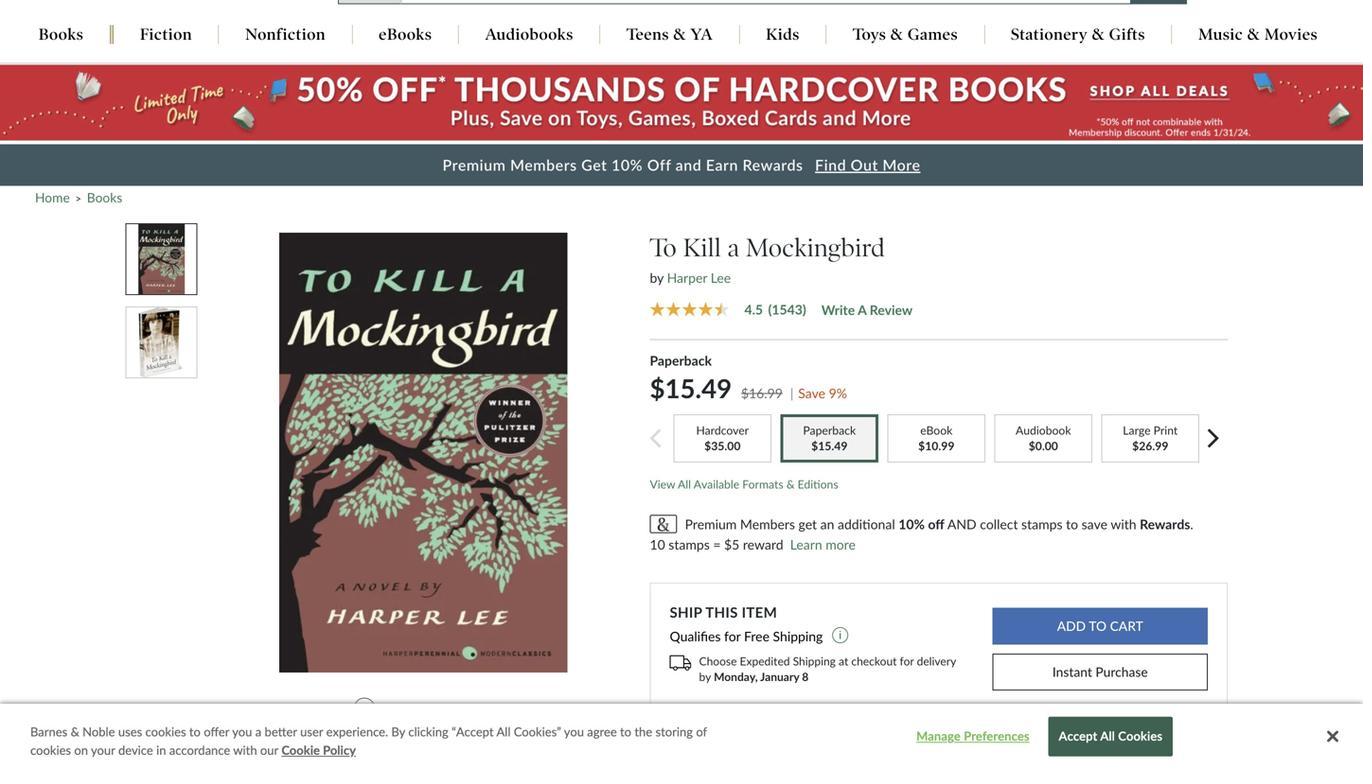 Task type: locate. For each thing, give the bounding box(es) containing it.
2 you from the left
[[564, 725, 584, 740]]

music & movies button
[[1172, 25, 1344, 46]]

premium members get 10% off and earn rewards find out more
[[443, 156, 921, 174]]

10% left the off
[[899, 516, 925, 533]]

shipping inside choose expedited shipping at checkout for delivery by
[[793, 655, 836, 668]]

members for get
[[740, 516, 795, 533]]

stationery
[[1011, 25, 1088, 44]]

with
[[1111, 516, 1137, 533], [233, 743, 257, 758]]

stamps left =
[[669, 537, 710, 553]]

& left editions on the bottom right
[[787, 478, 795, 492]]

all inside barnes & noble uses cookies to offer you a better user experience. by clicking "accept all cookies" you agree to the storing of cookies on your device in accordance with our
[[497, 725, 511, 740]]

10
[[650, 537, 665, 553]]

agree
[[587, 725, 617, 740]]

favorites
[[391, 745, 443, 760]]

get
[[581, 156, 607, 174]]

& right toys
[[891, 25, 904, 44]]

with inside barnes & noble uses cookies to offer you a better user experience. by clicking "accept all cookies" you agree to the storing of cookies on your device in accordance with our
[[233, 743, 257, 758]]

books inside button
[[39, 25, 84, 44]]

for
[[724, 628, 741, 645], [900, 655, 914, 668]]

shipping inside the ship this item qualifies for free shipping
[[773, 628, 823, 645]]

0 horizontal spatial a
[[255, 725, 261, 740]]

$5
[[724, 537, 740, 553]]

on
[[74, 743, 88, 758]]

additional
[[838, 516, 895, 533]]

cookies up 'in'
[[145, 725, 186, 740]]

ship
[[670, 604, 702, 621]]

0 horizontal spatial stamps
[[669, 537, 710, 553]]

1 vertical spatial premium
[[685, 516, 737, 533]]

members left get
[[510, 156, 577, 174]]

rewards inside premium members get an additional 10% off and collect stamps to save with rewards . 10 stamps = $5 reward learn more
[[1140, 516, 1190, 533]]

of
[[696, 725, 707, 740]]

"accept
[[452, 725, 494, 740]]

ebook $10.99
[[918, 424, 955, 453]]

stamps right collect
[[1022, 516, 1063, 533]]

monday,
[[714, 670, 758, 684]]

a right write
[[858, 302, 867, 318]]

this
[[706, 604, 738, 621]]

& left ya
[[673, 25, 686, 44]]

1 vertical spatial by
[[699, 670, 711, 684]]

all right accept
[[1100, 729, 1115, 744]]

to up accordance
[[189, 725, 201, 740]]

2 horizontal spatial all
[[1100, 729, 1115, 744]]

by
[[650, 270, 664, 286], [699, 670, 711, 684]]

1 vertical spatial books
[[87, 190, 122, 206]]

0 vertical spatial 10%
[[612, 156, 643, 174]]

1 vertical spatial cookies
[[30, 743, 71, 758]]

0 horizontal spatial 10%
[[612, 156, 643, 174]]

0 horizontal spatial all
[[497, 725, 511, 740]]

you right offer
[[232, 725, 252, 740]]

hardcover $35.00
[[696, 424, 749, 453]]

2 vertical spatial a
[[255, 725, 261, 740]]

view all available formats & editions link
[[650, 478, 838, 492]]

movies
[[1265, 25, 1318, 44]]

10%
[[612, 156, 643, 174], [899, 516, 925, 533]]

all for view
[[678, 478, 691, 492]]

formats
[[743, 478, 784, 492]]

and
[[948, 516, 977, 533]]

0 horizontal spatial with
[[233, 743, 257, 758]]

to
[[1066, 516, 1078, 533], [413, 701, 425, 717], [189, 725, 201, 740], [620, 725, 632, 740]]

(1543)
[[768, 301, 806, 318]]

january
[[760, 670, 799, 684]]

& for toys & games
[[891, 25, 904, 44]]

& left gifts at the top right of the page
[[1092, 25, 1105, 44]]

0 horizontal spatial rewards
[[743, 156, 803, 174]]

fiction
[[140, 25, 192, 44]]

cookies
[[1118, 729, 1163, 744]]

our
[[260, 743, 278, 758]]

accept all cookies
[[1059, 729, 1163, 744]]

policy
[[323, 743, 356, 758]]

with inside premium members get an additional 10% off and collect stamps to save with rewards . 10 stamps = $5 reward learn more
[[1111, 516, 1137, 533]]

1 horizontal spatial all
[[678, 478, 691, 492]]

& right music
[[1248, 25, 1260, 44]]

nonfiction button
[[219, 25, 352, 46]]

None submit
[[993, 608, 1208, 645], [993, 735, 1208, 770], [993, 608, 1208, 645], [993, 735, 1208, 770]]

to left save
[[1066, 516, 1078, 533]]

0 vertical spatial with
[[1111, 516, 1137, 533]]

all inside button
[[1100, 729, 1115, 744]]

for left free
[[724, 628, 741, 645]]

pick up in store
[[670, 731, 793, 748]]

audiobooks button
[[459, 25, 600, 46]]

0 vertical spatial stamps
[[1022, 516, 1063, 533]]

with right save
[[1111, 516, 1137, 533]]

alternative view 2 of to kill a mockingbird image
[[139, 308, 184, 378]]

stationery & gifts button
[[985, 25, 1172, 46]]

1 horizontal spatial premium
[[685, 516, 737, 533]]

check image
[[284, 748, 296, 757]]

& up on
[[71, 725, 79, 740]]

accept
[[1059, 729, 1098, 744]]

8
[[802, 670, 809, 684]]

10% left off
[[612, 156, 643, 174]]

1 horizontal spatial rewards
[[1140, 516, 1190, 533]]

1 horizontal spatial by
[[699, 670, 711, 684]]

members up reward
[[740, 516, 795, 533]]

all inside $15.49 main content
[[678, 478, 691, 492]]

by inside to kill a mockingbird by harper lee
[[650, 270, 664, 286]]

all right "accept
[[497, 725, 511, 740]]

0 vertical spatial a
[[728, 232, 739, 263]]

rewards right save
[[1140, 516, 1190, 533]]

0 vertical spatial premium
[[443, 156, 506, 174]]

1 horizontal spatial members
[[740, 516, 795, 533]]

by inside choose expedited shipping at checkout for delivery by
[[699, 670, 711, 684]]

premium
[[443, 156, 506, 174], [685, 516, 737, 533]]

4.5
[[745, 301, 763, 318]]

1 horizontal spatial with
[[1111, 516, 1137, 533]]

you left the agree
[[564, 725, 584, 740]]

0 horizontal spatial premium
[[443, 156, 506, 174]]

1 vertical spatial members
[[740, 516, 795, 533]]

0 horizontal spatial members
[[510, 156, 577, 174]]

reward
[[743, 537, 783, 553]]

to kill a mockingbird image
[[279, 233, 568, 673]]

1 vertical spatial rewards
[[1140, 516, 1190, 533]]

harper lee link
[[667, 270, 731, 286]]

pick
[[670, 731, 702, 748]]

0 horizontal spatial you
[[232, 725, 252, 740]]

a right the kill
[[728, 232, 739, 263]]

0 vertical spatial books
[[39, 25, 84, 44]]

2 horizontal spatial a
[[858, 302, 867, 318]]

by down choose
[[699, 670, 711, 684]]

storing
[[656, 725, 693, 740]]

0 vertical spatial for
[[724, 628, 741, 645]]

& for teens & ya
[[673, 25, 686, 44]]

barnes
[[30, 725, 67, 740]]

books inside $15.49 main content
[[87, 190, 122, 206]]

limited time only! 50% off thousands of hardcover books. plus, save on toys, boxed cards and more. shop all deals image
[[0, 65, 1363, 141]]

1 horizontal spatial 10%
[[899, 516, 925, 533]]

large print $26.99
[[1123, 424, 1178, 453]]

1 vertical spatial shipping
[[793, 655, 836, 668]]

toys & games button
[[827, 25, 984, 46]]

None field
[[401, 0, 1131, 4]]

& inside $15.49 main content
[[787, 478, 795, 492]]

list box
[[231, 223, 623, 683]]

0 vertical spatial by
[[650, 270, 664, 286]]

1 horizontal spatial for
[[900, 655, 914, 668]]

editions
[[798, 478, 838, 492]]

premium for premium members get an additional 10% off and collect stamps to save with rewards . 10 stamps = $5 reward learn more
[[685, 516, 737, 533]]

audiobook
[[1016, 424, 1071, 437]]

to right the add
[[413, 701, 425, 717]]

1 horizontal spatial a
[[728, 232, 739, 263]]

rewards right earn
[[743, 156, 803, 174]]

games
[[908, 25, 958, 44]]

10% inside premium members get an additional 10% off and collect stamps to save with rewards . 10 stamps = $5 reward learn more
[[899, 516, 925, 533]]

by left harper
[[650, 270, 664, 286]]

ebook
[[920, 424, 953, 437]]

for left delivery
[[900, 655, 914, 668]]

teens
[[627, 25, 669, 44]]

1 horizontal spatial you
[[564, 725, 584, 740]]

& inside barnes & noble uses cookies to offer you a better user experience. by clicking "accept all cookies" you agree to the storing of cookies on your device in accordance with our
[[71, 725, 79, 740]]

cookies down barnes
[[30, 743, 71, 758]]

rewards
[[743, 156, 803, 174], [1140, 516, 1190, 533]]

&
[[673, 25, 686, 44], [891, 25, 904, 44], [1092, 25, 1105, 44], [1248, 25, 1260, 44], [787, 478, 795, 492], [71, 725, 79, 740]]

1 vertical spatial 10%
[[899, 516, 925, 533]]

harper
[[667, 270, 707, 286]]

1 horizontal spatial cookies
[[145, 725, 186, 740]]

preferences
[[964, 729, 1030, 744]]

0 vertical spatial members
[[510, 156, 577, 174]]

0 vertical spatial rewards
[[743, 156, 803, 174]]

members inside premium members get an additional 10% off and collect stamps to save with rewards . 10 stamps = $5 reward learn more
[[740, 516, 795, 533]]

1 horizontal spatial stamps
[[1022, 516, 1063, 533]]

0 horizontal spatial books
[[39, 25, 84, 44]]

=
[[713, 537, 721, 553]]

to inside "link"
[[413, 701, 425, 717]]

premium inside premium members get an additional 10% off and collect stamps to save with rewards . 10 stamps = $5 reward learn more
[[685, 516, 737, 533]]

to kill a mockingbird by harper lee
[[650, 232, 885, 286]]

to left the
[[620, 725, 632, 740]]

a
[[728, 232, 739, 263], [858, 302, 867, 318], [255, 725, 261, 740]]

reading group favorites
[[303, 745, 443, 760]]

cookie policy
[[281, 743, 356, 758]]

all for accept
[[1100, 729, 1115, 744]]

0 horizontal spatial for
[[724, 628, 741, 645]]

0 horizontal spatial cookies
[[30, 743, 71, 758]]

learn
[[790, 537, 822, 553]]

all right view
[[678, 478, 691, 492]]

$15.49 $16.99
[[650, 372, 783, 404]]

1 vertical spatial for
[[900, 655, 914, 668]]

with left the our
[[233, 743, 257, 758]]

kids button
[[740, 25, 826, 46]]

a up the our
[[255, 725, 261, 740]]

you
[[232, 725, 252, 740], [564, 725, 584, 740]]

monday, january 8
[[714, 670, 809, 684]]

off
[[647, 156, 671, 174]]

teens & ya
[[627, 25, 713, 44]]

0 vertical spatial shipping
[[773, 628, 823, 645]]

0 horizontal spatial by
[[650, 270, 664, 286]]

1 vertical spatial with
[[233, 743, 257, 758]]

1 horizontal spatial books
[[87, 190, 122, 206]]



Task type: describe. For each thing, give the bounding box(es) containing it.
kids
[[766, 25, 800, 44]]

premium members get an additional 10% off and collect stamps to save with rewards . 10 stamps = $5 reward learn more
[[650, 516, 1194, 553]]

save
[[1082, 516, 1108, 533]]

stationery & gifts
[[1011, 25, 1145, 44]]

available
[[694, 478, 740, 492]]

ebooks button
[[352, 25, 458, 46]]

0 vertical spatial cookies
[[145, 725, 186, 740]]

cookie
[[281, 743, 320, 758]]

$35.00
[[705, 439, 741, 453]]

members for get
[[510, 156, 577, 174]]

up
[[706, 731, 725, 748]]

review
[[870, 302, 913, 318]]

music & movies
[[1199, 25, 1318, 44]]

privacy alert dialog
[[0, 704, 1363, 770]]

qualifies
[[670, 628, 721, 645]]

fiction button
[[114, 25, 218, 46]]

gifts
[[1109, 25, 1145, 44]]

barnes & noble uses cookies to offer you a better user experience. by clicking "accept all cookies" you agree to the storing of cookies on your device in accordance with our
[[30, 725, 707, 758]]

1 vertical spatial a
[[858, 302, 867, 318]]

add to wishlist link
[[353, 699, 482, 720]]

write a review button
[[821, 302, 913, 318]]

$10.99
[[918, 439, 955, 453]]

1 vertical spatial stamps
[[669, 537, 710, 553]]

to inside premium members get an additional 10% off and collect stamps to save with rewards . 10 stamps = $5 reward learn more
[[1066, 516, 1078, 533]]

accordance
[[169, 743, 230, 758]]

& for stationery & gifts
[[1092, 25, 1105, 44]]

a inside to kill a mockingbird by harper lee
[[728, 232, 739, 263]]

checkout
[[851, 655, 897, 668]]

large
[[1123, 424, 1151, 437]]

the
[[635, 725, 652, 740]]

Search by Title, Author, Keyword or ISBN text field
[[401, 0, 1131, 4]]

write
[[821, 302, 855, 318]]

1 you from the left
[[232, 725, 252, 740]]

toys & games
[[853, 25, 958, 44]]

manage preferences button
[[914, 718, 1032, 756]]

teens & ya button
[[600, 25, 739, 46]]

manage
[[917, 729, 961, 744]]

$16.99
[[741, 385, 783, 401]]

print
[[1154, 424, 1178, 437]]

& for music & movies
[[1248, 25, 1260, 44]]

wishlist
[[428, 701, 474, 717]]

off
[[928, 516, 945, 533]]

paperback
[[650, 353, 712, 369]]

for inside choose expedited shipping at checkout for delivery by
[[900, 655, 914, 668]]

find
[[815, 156, 847, 174]]

by
[[391, 725, 405, 740]]

uses
[[118, 725, 142, 740]]

reading group favorites link
[[303, 745, 443, 760]]

music
[[1199, 25, 1243, 44]]

collect
[[980, 516, 1018, 533]]

more
[[826, 537, 856, 553]]

premium for premium members get 10% off and earn rewards find out more
[[443, 156, 506, 174]]

expedited
[[740, 655, 790, 668]]

4.5 (1543)
[[745, 301, 806, 318]]

experience.
[[326, 725, 388, 740]]

ya
[[691, 25, 713, 44]]

get
[[799, 516, 817, 533]]

view
[[650, 478, 675, 492]]

alternative view 1 of to kill a mockingbird image
[[139, 225, 185, 295]]

ship this item qualifies for free shipping
[[670, 604, 826, 645]]

more
[[883, 156, 921, 174]]

toys
[[853, 25, 886, 44]]

group
[[352, 745, 388, 760]]

books link
[[87, 190, 122, 206]]

and
[[676, 156, 702, 174]]

user
[[300, 725, 323, 740]]

$0.00
[[1029, 439, 1058, 453]]

cookie policy link
[[281, 742, 356, 760]]

$26.99
[[1132, 439, 1169, 453]]

home link
[[35, 190, 70, 206]]

a inside barnes & noble uses cookies to offer you a better user experience. by clicking "accept all cookies" you agree to the storing of cookies on your device in accordance with our
[[255, 725, 261, 740]]

instant purchase button
[[993, 654, 1208, 691]]

better
[[265, 725, 297, 740]]

choose expedited shipping at checkout for delivery by
[[699, 655, 956, 684]]

at
[[839, 655, 849, 668]]

kill
[[683, 232, 721, 263]]

instant
[[1053, 665, 1092, 680]]

learn more link
[[790, 534, 856, 556]]

offer
[[204, 725, 229, 740]]

add to wishlist
[[386, 701, 474, 717]]

noble
[[83, 725, 115, 740]]

choose
[[699, 655, 737, 668]]

for inside the ship this item qualifies for free shipping
[[724, 628, 741, 645]]

free
[[744, 628, 770, 645]]

out
[[851, 156, 878, 174]]

add
[[386, 701, 409, 717]]

to
[[650, 232, 677, 263]]

& for barnes & noble uses cookies to offer you a better user experience. by clicking "accept all cookies" you agree to the storing of cookies on your device in accordance with our
[[71, 725, 79, 740]]

device
[[118, 743, 153, 758]]

list box inside $15.49 main content
[[231, 223, 623, 683]]

nonfiction
[[245, 25, 326, 44]]

$15.49 main content
[[0, 64, 1363, 770]]

purchase
[[1096, 665, 1148, 680]]

item
[[742, 604, 777, 621]]



Task type: vqa. For each thing, say whether or not it's contained in the screenshot.
Product Details
no



